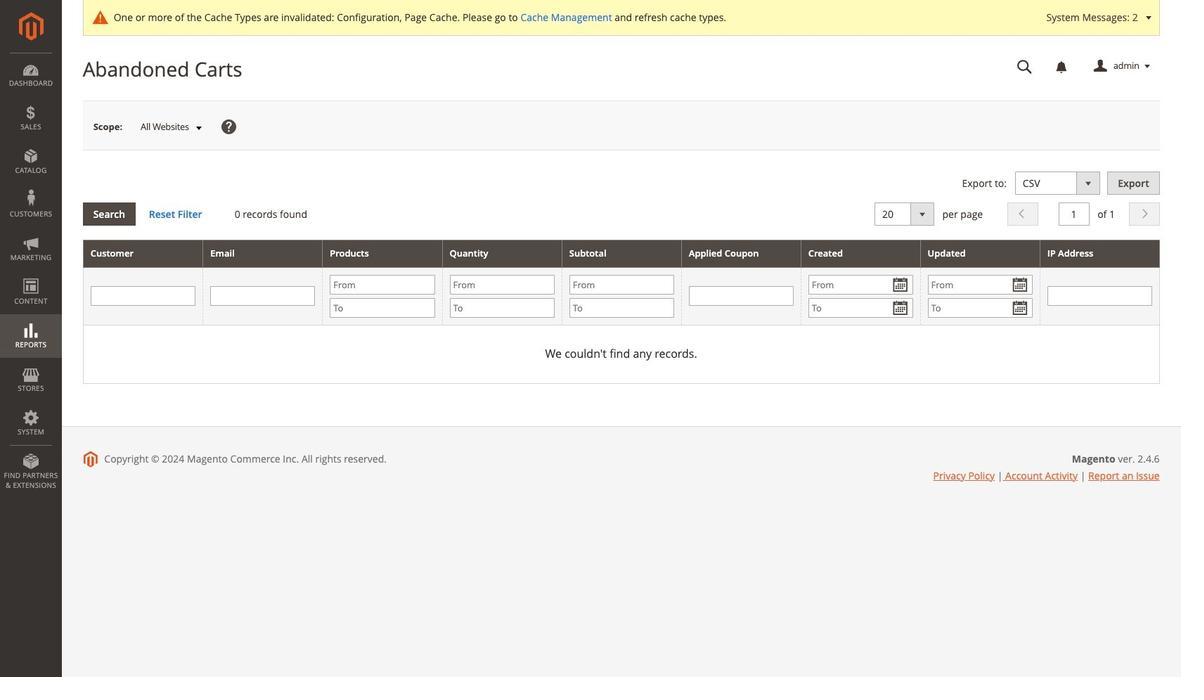 Task type: describe. For each thing, give the bounding box(es) containing it.
from text field for 3rd to text box from the right
[[330, 275, 435, 295]]

to text field for first from text field
[[450, 298, 555, 318]]

to text field for 2nd from text field from the right
[[569, 298, 674, 318]]

3 to text field from the left
[[928, 298, 1033, 318]]

from text field for 3rd to text box
[[928, 275, 1033, 295]]



Task type: locate. For each thing, give the bounding box(es) containing it.
To text field
[[450, 298, 555, 318], [569, 298, 674, 318]]

magento admin panel image
[[19, 12, 43, 41]]

1 horizontal spatial to text field
[[809, 298, 913, 318]]

2 from text field from the left
[[569, 275, 674, 295]]

1 to text field from the left
[[330, 298, 435, 318]]

2 horizontal spatial from text field
[[809, 275, 913, 295]]

0 horizontal spatial from text field
[[330, 275, 435, 295]]

To text field
[[330, 298, 435, 318], [809, 298, 913, 318], [928, 298, 1033, 318]]

2 to text field from the left
[[569, 298, 674, 318]]

0 horizontal spatial to text field
[[330, 298, 435, 318]]

2 horizontal spatial to text field
[[928, 298, 1033, 318]]

1 from text field from the left
[[450, 275, 555, 295]]

1 to text field from the left
[[450, 298, 555, 318]]

0 horizontal spatial to text field
[[450, 298, 555, 318]]

From text field
[[450, 275, 555, 295], [569, 275, 674, 295], [809, 275, 913, 295]]

1 horizontal spatial to text field
[[569, 298, 674, 318]]

2 from text field from the left
[[928, 275, 1033, 295]]

menu bar
[[0, 53, 62, 497]]

1 horizontal spatial from text field
[[928, 275, 1033, 295]]

2 to text field from the left
[[809, 298, 913, 318]]

None text field
[[1059, 203, 1090, 226], [689, 286, 794, 306], [1059, 203, 1090, 226], [689, 286, 794, 306]]

0 horizontal spatial from text field
[[450, 275, 555, 295]]

1 from text field from the left
[[330, 275, 435, 295]]

From text field
[[330, 275, 435, 295], [928, 275, 1033, 295]]

None text field
[[1008, 54, 1043, 79], [90, 286, 196, 306], [211, 286, 315, 306], [1048, 286, 1152, 306], [1008, 54, 1043, 79], [90, 286, 196, 306], [211, 286, 315, 306], [1048, 286, 1152, 306]]

3 from text field from the left
[[809, 275, 913, 295]]

1 horizontal spatial from text field
[[569, 275, 674, 295]]



